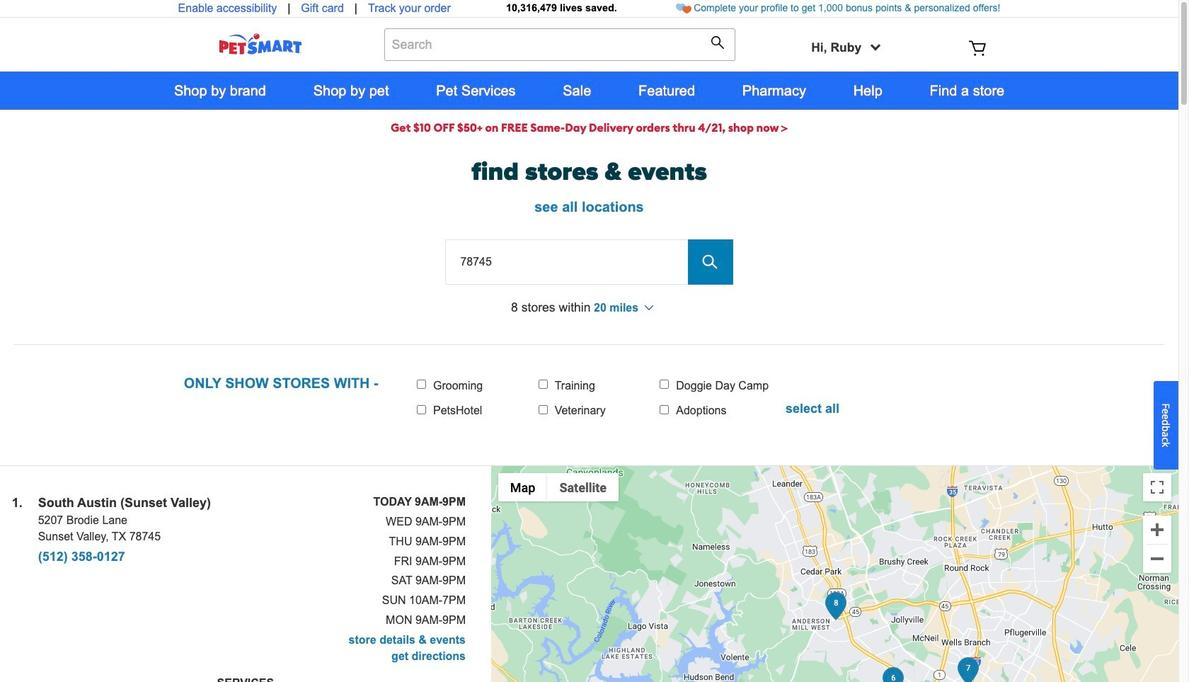 Task type: vqa. For each thing, say whether or not it's contained in the screenshot.
details.
no



Task type: describe. For each thing, give the bounding box(es) containing it.
map region
[[491, 466, 1179, 682]]



Task type: locate. For each thing, give the bounding box(es) containing it.
None text field
[[446, 239, 734, 284]]

None checkbox
[[417, 380, 426, 389], [539, 380, 548, 389], [417, 405, 426, 414], [539, 405, 548, 414], [660, 405, 670, 414], [417, 380, 426, 389], [539, 380, 548, 389], [417, 405, 426, 414], [539, 405, 548, 414], [660, 405, 670, 414]]

None submit
[[711, 35, 729, 53]]

menu bar
[[498, 473, 619, 502]]

None search field
[[384, 28, 736, 75]]

search text field
[[384, 28, 736, 61]]

None checkbox
[[660, 380, 670, 389]]

petsmart image
[[193, 33, 328, 55]]



